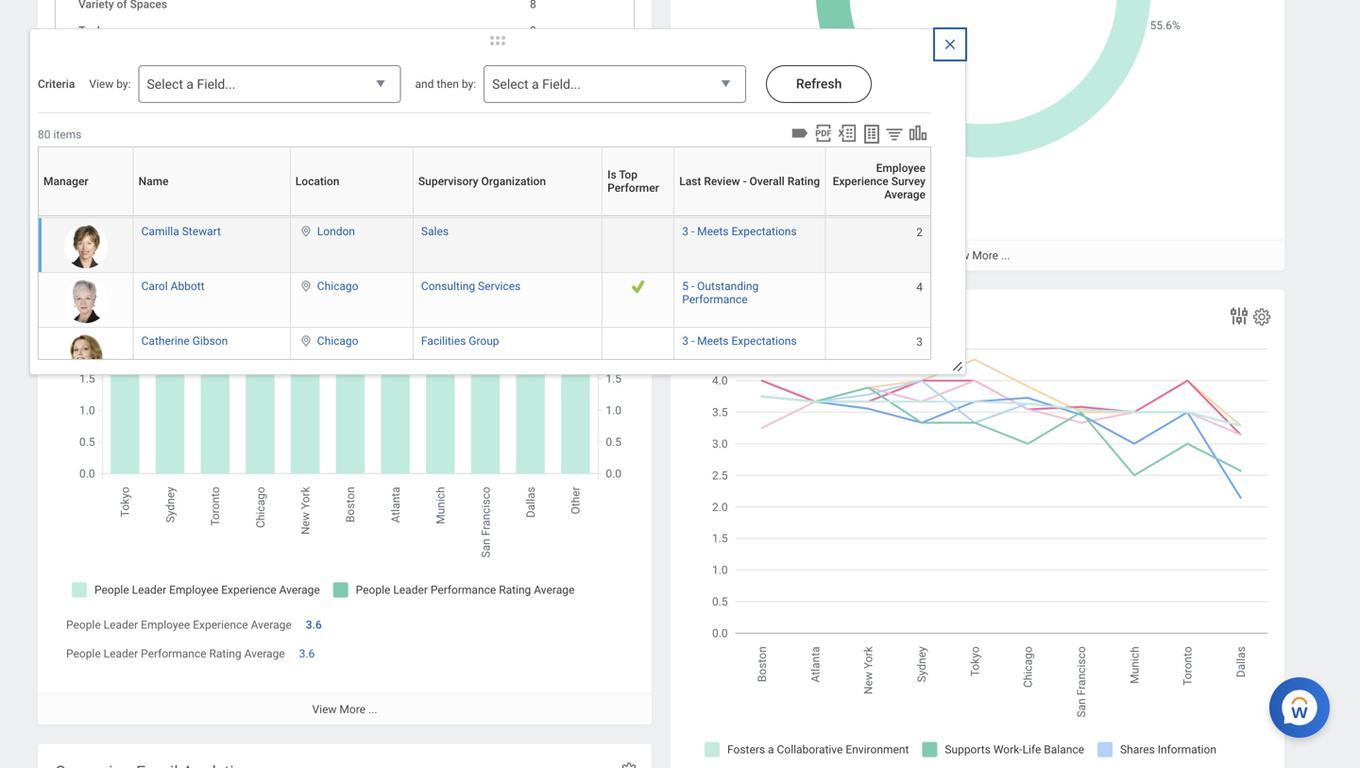 Task type: vqa. For each thing, say whether or not it's contained in the screenshot.
INBOX Icon at the left top
no



Task type: describe. For each thing, give the bounding box(es) containing it.
sales link
[[421, 221, 449, 238]]

employee experience vs performance element
[[38, 130, 652, 725]]

people for people leader performance rating average
[[66, 647, 101, 660]]

more inside 'employee experience vs performance' element
[[340, 703, 366, 716]]

camilla
[[141, 225, 179, 238]]

... for workplace for success survey element
[[369, 89, 378, 103]]

3 down the 4
[[917, 335, 923, 349]]

field... for select a field... dropdown button
[[197, 77, 236, 92]]

2 vertical spatial view more ... link
[[38, 694, 652, 725]]

3 - meets expectations for 2
[[683, 225, 797, 238]]

london
[[317, 225, 355, 238]]

80
[[38, 128, 51, 141]]

people leader performance rating average
[[66, 647, 285, 660]]

services
[[478, 280, 521, 293]]

chicago for facilities group
[[317, 335, 359, 348]]

employee's photo (camilla stewart) image
[[64, 225, 108, 268]]

chicago for consulting services
[[317, 280, 359, 293]]

- for 3
[[692, 335, 695, 348]]

configure campaign email analytics image
[[619, 761, 640, 768]]

top focus areas element
[[671, 290, 1285, 768]]

2 vertical spatial experience
[[193, 619, 248, 632]]

view inside culture survey results element
[[946, 249, 970, 262]]

vs
[[220, 148, 237, 168]]

experience for survey
[[833, 175, 889, 188]]

configure and view chart data image
[[1229, 305, 1251, 327]]

employee experience survey average button
[[831, 162, 926, 201]]

tools
[[78, 24, 106, 37]]

view more ... for culture survey results element
[[946, 249, 1011, 262]]

1 by: from the left
[[116, 77, 131, 91]]

is top performer button
[[608, 146, 682, 215]]

employee's photo (catherine gibson) image
[[64, 335, 108, 378]]

average for people leader performance rating average
[[244, 647, 285, 660]]

close image
[[943, 37, 958, 52]]

camilla stewart
[[141, 225, 221, 238]]

facilities
[[421, 335, 466, 348]]

7
[[636, 51, 642, 64]]

view more ... link for workplace for success survey element
[[38, 80, 652, 111]]

outstanding
[[698, 280, 759, 293]]

more for culture survey results element
[[973, 249, 999, 262]]

select for select a field... dropdown button
[[147, 77, 183, 92]]

employee's photo (carol abbott) image
[[64, 280, 108, 323]]

3.6 for people leader employee experience average
[[306, 619, 322, 632]]

tag image
[[790, 123, 811, 144]]

resize modal image
[[952, 360, 966, 374]]

- for 4
[[692, 280, 695, 293]]

manager
[[43, 175, 88, 188]]

view inside 'employee experience vs performance' element
[[312, 703, 337, 716]]

6
[[636, 24, 642, 37]]

performance for outstanding
[[683, 293, 748, 306]]

catherine gibson
[[141, 335, 228, 348]]

carol
[[141, 280, 168, 293]]

stewart
[[182, 225, 221, 238]]

export to worksheets image
[[861, 123, 884, 146]]

consulting
[[421, 280, 475, 293]]

details view - expand/collapse chart image
[[908, 123, 929, 144]]

select to filter grid data image
[[885, 124, 905, 144]]

facilities group link
[[421, 331, 500, 348]]

3.6 button
[[299, 646, 318, 661]]

location button
[[296, 146, 420, 215]]

london link
[[317, 221, 355, 238]]

3.6 for people leader performance rating average
[[299, 647, 315, 660]]

items
[[53, 128, 82, 141]]

overall
[[750, 175, 785, 188]]

5 - outstanding performance
[[683, 280, 759, 306]]

view more ... for workplace for success survey element
[[312, 89, 378, 103]]

facilities group
[[421, 335, 500, 348]]

review
[[704, 175, 741, 188]]

last review - overall rating button
[[680, 146, 833, 215]]

and
[[415, 77, 434, 91]]

5
[[683, 280, 689, 293]]

- inside button
[[743, 175, 747, 188]]

configure top focus areas image
[[1252, 307, 1273, 327]]

view printable version (pdf) image
[[814, 123, 834, 144]]

refresh
[[797, 76, 842, 92]]

group
[[469, 335, 500, 348]]

expectations for 2
[[732, 225, 797, 238]]

criteria
[[38, 77, 75, 91]]

survey
[[892, 175, 926, 188]]

1 horizontal spatial top
[[688, 308, 717, 328]]

average for people leader employee experience average
[[251, 619, 292, 632]]

0 horizontal spatial performance
[[141, 647, 207, 660]]

average inside employee experience survey average
[[885, 188, 926, 201]]

last review - overall rating
[[680, 175, 821, 188]]



Task type: locate. For each thing, give the bounding box(es) containing it.
1 horizontal spatial select a field...
[[492, 77, 581, 92]]

- down 5 - outstanding performance
[[692, 335, 695, 348]]

supervisory
[[419, 175, 479, 188]]

0 horizontal spatial a
[[187, 77, 194, 92]]

leader down people leader employee experience average
[[104, 647, 138, 660]]

areas
[[771, 308, 815, 328]]

view more ... inside culture survey results element
[[946, 249, 1011, 262]]

3.6 button
[[306, 618, 325, 633]]

employee down items
[[55, 148, 129, 168]]

3.6 down 3.6 dropdown button in the bottom left of the page
[[299, 647, 315, 660]]

by: right then
[[462, 77, 476, 91]]

employee
[[55, 148, 129, 168], [877, 162, 926, 175], [141, 619, 190, 632]]

performance up focus
[[683, 293, 748, 306]]

1 select from the left
[[147, 77, 183, 92]]

2 vertical spatial average
[[244, 647, 285, 660]]

2 vertical spatial more
[[340, 703, 366, 716]]

0 vertical spatial view more ... link
[[38, 80, 652, 111]]

view more ... link for culture survey results element
[[671, 240, 1285, 271]]

1 vertical spatial view more ...
[[946, 249, 1011, 262]]

expectations down overall
[[732, 225, 797, 238]]

select a field... for select a field... popup button
[[492, 77, 581, 92]]

average up 2
[[885, 188, 926, 201]]

3 for 2
[[683, 225, 689, 238]]

average
[[885, 188, 926, 201], [251, 619, 292, 632], [244, 647, 285, 660]]

80 items
[[38, 128, 82, 141]]

1 leader from the top
[[104, 619, 138, 632]]

a inside dropdown button
[[187, 77, 194, 92]]

4
[[917, 281, 923, 294]]

people for people leader employee experience average
[[66, 619, 101, 632]]

1 location image from the top
[[298, 225, 314, 238]]

0 vertical spatial expectations
[[732, 225, 797, 238]]

more
[[340, 89, 366, 103], [973, 249, 999, 262], [340, 703, 366, 716]]

toolbar
[[787, 123, 932, 146]]

3 - meets expectations link down focus
[[683, 331, 797, 348]]

- left overall
[[743, 175, 747, 188]]

performance
[[241, 148, 339, 168], [683, 293, 748, 306], [141, 647, 207, 660]]

1 expectations from the top
[[732, 225, 797, 238]]

3 - meets expectations link for 3
[[683, 331, 797, 348]]

1 vertical spatial 3 - meets expectations
[[683, 335, 797, 348]]

0 vertical spatial average
[[885, 188, 926, 201]]

performance up location
[[241, 148, 339, 168]]

is top performer
[[608, 168, 660, 195]]

2 by: from the left
[[462, 77, 476, 91]]

1 horizontal spatial rating
[[788, 175, 821, 188]]

3.6 inside dropdown button
[[306, 619, 322, 632]]

3.6 up 3.6 button
[[306, 619, 322, 632]]

select inside select a field... dropdown button
[[147, 77, 183, 92]]

select
[[147, 77, 183, 92], [492, 77, 529, 92]]

2 vertical spatial location image
[[298, 335, 314, 348]]

culture survey results element
[[671, 0, 1285, 271]]

catherine gibson link
[[141, 331, 228, 348]]

meets
[[698, 225, 729, 238], [698, 335, 729, 348]]

... for culture survey results element
[[1002, 249, 1011, 262]]

1 vertical spatial average
[[251, 619, 292, 632]]

- for 2
[[692, 225, 695, 238]]

... inside culture survey results element
[[1002, 249, 1011, 262]]

3
[[683, 225, 689, 238], [683, 335, 689, 348], [917, 335, 923, 349]]

field... inside popup button
[[543, 77, 581, 92]]

1 vertical spatial chicago
[[317, 335, 359, 348]]

employee experience vs performance
[[55, 148, 339, 168]]

0 vertical spatial view more ...
[[312, 89, 378, 103]]

0 vertical spatial 3 - meets expectations
[[683, 225, 797, 238]]

1 vertical spatial location image
[[298, 280, 314, 293]]

1 horizontal spatial field...
[[543, 77, 581, 92]]

select for select a field... popup button
[[492, 77, 529, 92]]

a for select a field... popup button
[[532, 77, 539, 92]]

select a field... for select a field... dropdown button
[[147, 77, 236, 92]]

more for workplace for success survey element
[[340, 89, 366, 103]]

0 horizontal spatial select a field...
[[147, 77, 236, 92]]

meets down focus
[[698, 335, 729, 348]]

expectations down top focus areas
[[732, 335, 797, 348]]

experience up name
[[133, 148, 216, 168]]

select a field... inside popup button
[[492, 77, 581, 92]]

0 horizontal spatial by:
[[116, 77, 131, 91]]

location image for catherine gibson
[[298, 335, 314, 348]]

and then by:
[[415, 77, 476, 91]]

1 3 - meets expectations from the top
[[683, 225, 797, 238]]

0 vertical spatial 3 - meets expectations link
[[683, 221, 797, 238]]

2 horizontal spatial performance
[[683, 293, 748, 306]]

0 vertical spatial rating
[[788, 175, 821, 188]]

3 location image from the top
[[298, 335, 314, 348]]

select a field... down 9
[[492, 77, 581, 92]]

select inside select a field... popup button
[[492, 77, 529, 92]]

location image for camilla stewart
[[298, 225, 314, 238]]

a for select a field... dropdown button
[[187, 77, 194, 92]]

1 vertical spatial 3.6
[[299, 647, 315, 660]]

3 - meets expectations link
[[683, 221, 797, 238], [683, 331, 797, 348]]

rating down people leader employee experience average
[[209, 647, 242, 660]]

0 vertical spatial ...
[[369, 89, 378, 103]]

view more ... inside 'employee experience vs performance' element
[[312, 703, 378, 716]]

2 chicago from the top
[[317, 335, 359, 348]]

employee for employee experience vs performance
[[55, 148, 129, 168]]

average left 3.6 dropdown button in the bottom left of the page
[[251, 619, 292, 632]]

a
[[187, 77, 194, 92], [532, 77, 539, 92]]

carol abbott link
[[141, 276, 205, 293]]

9
[[530, 51, 537, 64]]

field...
[[197, 77, 236, 92], [543, 77, 581, 92]]

3 - meets expectations down last review - overall rating
[[683, 225, 797, 238]]

2 location image from the top
[[298, 280, 314, 293]]

this worker is a top performer. image
[[631, 280, 646, 294]]

rating
[[788, 175, 821, 188], [209, 647, 242, 660]]

name
[[139, 175, 169, 188]]

3 - meets expectations link for 2
[[683, 221, 797, 238]]

last
[[680, 175, 702, 188]]

select a field... button
[[138, 65, 401, 104]]

0 vertical spatial people
[[66, 619, 101, 632]]

view more ... link inside workplace for success survey element
[[38, 80, 652, 111]]

supervisory organization
[[419, 175, 546, 188]]

performance inside 5 - outstanding performance
[[683, 293, 748, 306]]

3 - meets expectations
[[683, 225, 797, 238], [683, 335, 797, 348]]

leader for employee
[[104, 619, 138, 632]]

1 a from the left
[[187, 77, 194, 92]]

performance for vs
[[241, 148, 339, 168]]

chicago link for consulting services
[[317, 276, 359, 293]]

1 select a field... from the left
[[147, 77, 236, 92]]

view more ... inside workplace for success survey element
[[312, 89, 378, 103]]

2 a from the left
[[532, 77, 539, 92]]

2 horizontal spatial employee
[[877, 162, 926, 175]]

by: right criteria
[[116, 77, 131, 91]]

2
[[917, 226, 923, 239]]

1 vertical spatial leader
[[104, 647, 138, 660]]

view by:
[[89, 77, 131, 91]]

select a field... up employee experience vs performance
[[147, 77, 236, 92]]

top down 5 - outstanding performance
[[688, 308, 717, 328]]

catherine
[[141, 335, 190, 348]]

select a field...
[[147, 77, 236, 92], [492, 77, 581, 92]]

rating inside button
[[788, 175, 821, 188]]

experience inside employee experience survey average
[[833, 175, 889, 188]]

1 vertical spatial 3 - meets expectations link
[[683, 331, 797, 348]]

chicago
[[317, 280, 359, 293], [317, 335, 359, 348]]

view more ... link up location 'button' on the top of page
[[38, 80, 652, 111]]

1 3 - meets expectations link from the top
[[683, 221, 797, 238]]

1 vertical spatial view more ... link
[[671, 240, 1285, 271]]

performer
[[608, 181, 660, 195]]

is
[[608, 168, 617, 181]]

field... for select a field... popup button
[[543, 77, 581, 92]]

a inside popup button
[[532, 77, 539, 92]]

0 horizontal spatial select
[[147, 77, 183, 92]]

2 3 - meets expectations link from the top
[[683, 331, 797, 348]]

3 - meets expectations link down last review - overall rating
[[683, 221, 797, 238]]

experience for vs
[[133, 148, 216, 168]]

-
[[743, 175, 747, 188], [692, 225, 695, 238], [692, 280, 695, 293], [692, 335, 695, 348]]

1 vertical spatial chicago link
[[317, 331, 359, 348]]

0 vertical spatial 3.6
[[306, 619, 322, 632]]

expectations for 3
[[732, 335, 797, 348]]

0 vertical spatial experience
[[133, 148, 216, 168]]

select a field... inside dropdown button
[[147, 77, 236, 92]]

3 down 5
[[683, 335, 689, 348]]

3 - meets expectations down focus
[[683, 335, 797, 348]]

experience left survey
[[833, 175, 889, 188]]

1 vertical spatial people
[[66, 647, 101, 660]]

0 horizontal spatial top
[[619, 168, 638, 181]]

employee for employee experience survey average
[[877, 162, 926, 175]]

carol abbott
[[141, 280, 205, 293]]

0 vertical spatial location image
[[298, 225, 314, 238]]

view inside workplace for success survey element
[[312, 89, 337, 103]]

1 chicago from the top
[[317, 280, 359, 293]]

camilla stewart link
[[141, 221, 221, 238]]

leader for performance
[[104, 647, 138, 660]]

2 select from the left
[[492, 77, 529, 92]]

1 people from the top
[[66, 619, 101, 632]]

view
[[89, 77, 114, 91], [312, 89, 337, 103], [946, 249, 970, 262], [312, 703, 337, 716]]

2 3 - meets expectations from the top
[[683, 335, 797, 348]]

consulting services
[[421, 280, 521, 293]]

view more ... link down 3.6 button
[[38, 694, 652, 725]]

0 vertical spatial more
[[340, 89, 366, 103]]

1 vertical spatial more
[[973, 249, 999, 262]]

0 horizontal spatial employee
[[55, 148, 129, 168]]

meets for 3
[[698, 335, 729, 348]]

- right 5
[[692, 280, 695, 293]]

employee inside employee experience survey average
[[877, 162, 926, 175]]

sales
[[421, 225, 449, 238]]

select a field... button
[[484, 65, 747, 104]]

2 chicago link from the top
[[317, 331, 359, 348]]

3.6 inside button
[[299, 647, 315, 660]]

organization
[[482, 175, 546, 188]]

more inside culture survey results element
[[973, 249, 999, 262]]

2 select a field... from the left
[[492, 77, 581, 92]]

1 chicago link from the top
[[317, 276, 359, 293]]

view more ...
[[312, 89, 378, 103], [946, 249, 1011, 262], [312, 703, 378, 716]]

1 vertical spatial rating
[[209, 647, 242, 660]]

select down move modal icon on the left top of page
[[492, 77, 529, 92]]

employee experience survey average
[[833, 162, 926, 201]]

employee down select to filter grid data image on the top
[[877, 162, 926, 175]]

workplace for success survey element
[[38, 0, 1361, 111]]

leader
[[104, 619, 138, 632], [104, 647, 138, 660]]

2 expectations from the top
[[732, 335, 797, 348]]

view more ... link
[[38, 80, 652, 111], [671, 240, 1285, 271], [38, 694, 652, 725]]

0 vertical spatial leader
[[104, 619, 138, 632]]

3 for 3
[[683, 335, 689, 348]]

top right "is"
[[619, 168, 638, 181]]

8
[[530, 24, 537, 37]]

1 vertical spatial performance
[[683, 293, 748, 306]]

- down "last"
[[692, 225, 695, 238]]

manager button
[[43, 146, 140, 215]]

rating inside 'employee experience vs performance' element
[[209, 647, 242, 660]]

gibson
[[193, 335, 228, 348]]

0 vertical spatial performance
[[241, 148, 339, 168]]

supervisory organization button
[[419, 146, 610, 215]]

focus
[[721, 308, 767, 328]]

location image
[[298, 225, 314, 238], [298, 280, 314, 293], [298, 335, 314, 348]]

by:
[[116, 77, 131, 91], [462, 77, 476, 91]]

0 vertical spatial chicago link
[[317, 276, 359, 293]]

refresh button
[[767, 65, 872, 103]]

0 vertical spatial meets
[[698, 225, 729, 238]]

meets down review on the right top
[[698, 225, 729, 238]]

select right view by:
[[147, 77, 183, 92]]

1 field... from the left
[[197, 77, 236, 92]]

1 horizontal spatial by:
[[462, 77, 476, 91]]

name button
[[139, 146, 297, 215]]

then
[[437, 77, 459, 91]]

1 vertical spatial top
[[688, 308, 717, 328]]

...
[[369, 89, 378, 103], [1002, 249, 1011, 262], [369, 703, 378, 716]]

2 vertical spatial ...
[[369, 703, 378, 716]]

2 leader from the top
[[104, 647, 138, 660]]

export to excel image
[[837, 123, 858, 144]]

field... inside dropdown button
[[197, 77, 236, 92]]

leader up people leader performance rating average
[[104, 619, 138, 632]]

a up employee experience vs performance
[[187, 77, 194, 92]]

people leader employee experience average
[[66, 619, 292, 632]]

0 horizontal spatial rating
[[209, 647, 242, 660]]

a down 9
[[532, 77, 539, 92]]

move modal image
[[479, 29, 517, 52]]

... inside 'employee experience vs performance' element
[[369, 703, 378, 716]]

2 people from the top
[[66, 647, 101, 660]]

3 - meets expectations for 3
[[683, 335, 797, 348]]

meets for 2
[[698, 225, 729, 238]]

consulting services link
[[421, 276, 521, 293]]

location
[[296, 175, 340, 188]]

1 vertical spatial ...
[[1002, 249, 1011, 262]]

1 horizontal spatial select
[[492, 77, 529, 92]]

1 vertical spatial experience
[[833, 175, 889, 188]]

top
[[619, 168, 638, 181], [688, 308, 717, 328]]

0 vertical spatial top
[[619, 168, 638, 181]]

5 - outstanding performance link
[[683, 276, 759, 306]]

performance down people leader employee experience average
[[141, 647, 207, 660]]

view more ... link down 2
[[671, 240, 1285, 271]]

3.6
[[306, 619, 322, 632], [299, 647, 315, 660]]

more inside workplace for success survey element
[[340, 89, 366, 103]]

1 meets from the top
[[698, 225, 729, 238]]

experience up people leader performance rating average
[[193, 619, 248, 632]]

location image for carol abbott
[[298, 280, 314, 293]]

1 horizontal spatial a
[[532, 77, 539, 92]]

0 vertical spatial chicago
[[317, 280, 359, 293]]

2 meets from the top
[[698, 335, 729, 348]]

top inside is top performer
[[619, 168, 638, 181]]

1 vertical spatial meets
[[698, 335, 729, 348]]

2 vertical spatial performance
[[141, 647, 207, 660]]

top focus areas
[[688, 308, 815, 328]]

1 horizontal spatial performance
[[241, 148, 339, 168]]

people
[[66, 619, 101, 632], [66, 647, 101, 660]]

- inside 5 - outstanding performance
[[692, 280, 695, 293]]

1 horizontal spatial employee
[[141, 619, 190, 632]]

chicago link
[[317, 276, 359, 293], [317, 331, 359, 348]]

2 vertical spatial view more ...
[[312, 703, 378, 716]]

average left 3.6 button
[[244, 647, 285, 660]]

rating right overall
[[788, 175, 821, 188]]

... inside workplace for success survey element
[[369, 89, 378, 103]]

3 down "last"
[[683, 225, 689, 238]]

employee up people leader performance rating average
[[141, 619, 190, 632]]

chicago link for facilities group
[[317, 331, 359, 348]]

0 horizontal spatial field...
[[197, 77, 236, 92]]

abbott
[[171, 280, 205, 293]]

1 vertical spatial expectations
[[732, 335, 797, 348]]

2 field... from the left
[[543, 77, 581, 92]]



